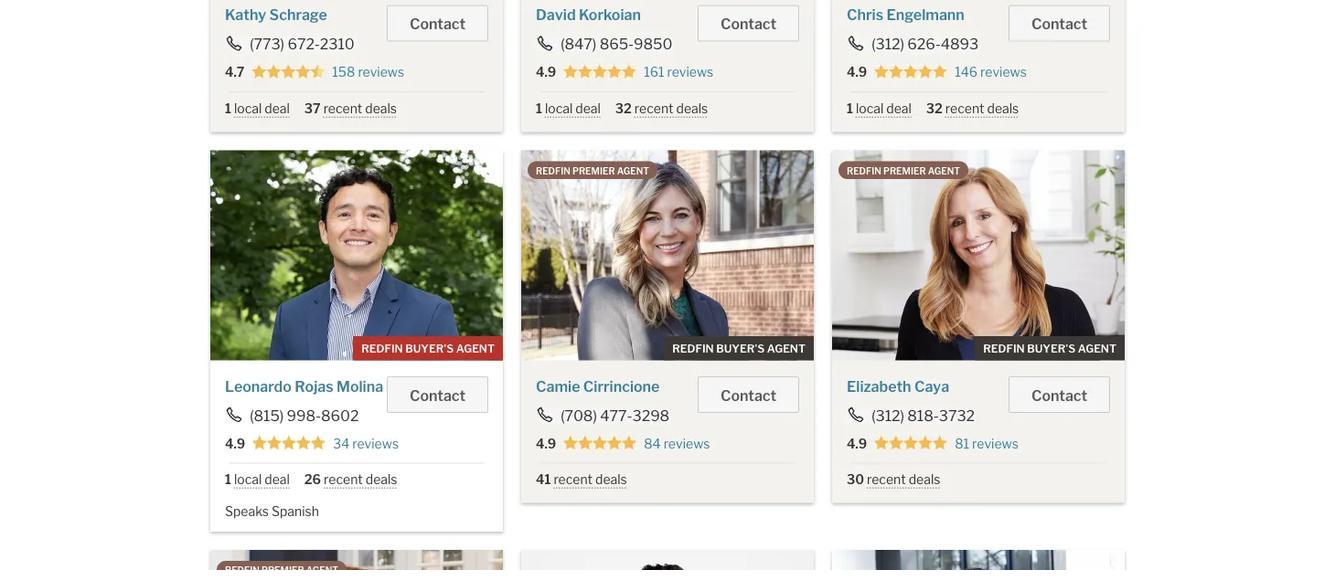Task type: vqa. For each thing, say whether or not it's contained in the screenshot.
Cirrincione's REDFIN PREMIER AGENT
yes



Task type: describe. For each thing, give the bounding box(es) containing it.
elizabeth caya link
[[847, 378, 950, 395]]

leonardo rojas molina
[[225, 378, 383, 395]]

local for (773) 672-2310
[[234, 101, 262, 116]]

(708) 477-3298
[[561, 407, 670, 425]]

redfin premier agent for cirrincione
[[536, 165, 649, 176]]

photo of wanda austin-wingood image
[[833, 551, 1125, 571]]

(708) 477-3298 button
[[536, 407, 671, 425]]

redfin buyer's agent for elizabeth
[[984, 342, 1117, 355]]

kathy schrage link
[[225, 6, 327, 24]]

chris engelmann
[[847, 6, 965, 24]]

34 reviews
[[333, 436, 399, 452]]

spanish
[[272, 505, 319, 520]]

camie cirrincione link
[[536, 378, 660, 395]]

81
[[955, 436, 970, 452]]

premier for caya
[[884, 165, 926, 176]]

local for (312) 626-4893
[[856, 101, 884, 116]]

contact for 8602
[[410, 387, 466, 405]]

rojas
[[295, 378, 334, 395]]

david
[[536, 6, 576, 24]]

contact button for (815) 998-8602
[[387, 377, 489, 413]]

speaks
[[225, 505, 269, 520]]

158
[[332, 64, 355, 80]]

reviews for (312) 818-3732
[[973, 436, 1019, 452]]

reviews for (312) 626-4893
[[981, 64, 1027, 80]]

camie
[[536, 378, 580, 395]]

(312) 626-4893
[[872, 35, 979, 53]]

david korkoian link
[[536, 6, 641, 24]]

1 local deal for (773) 672-2310
[[225, 101, 290, 116]]

deals down the (312) 818-3732
[[909, 472, 941, 488]]

leonardo rojas molina link
[[225, 378, 383, 395]]

161
[[644, 64, 665, 80]]

rating 4.9 out of 5 element for 865-
[[564, 64, 637, 81]]

32 for 4893
[[927, 101, 943, 116]]

84
[[644, 436, 661, 452]]

chris
[[847, 6, 884, 24]]

deals for 4893
[[988, 101, 1019, 116]]

26 recent deals
[[304, 472, 397, 488]]

recent for (312) 626-4893
[[946, 101, 985, 116]]

photo of tara leinenweber image
[[210, 551, 503, 571]]

rating 4.9 out of 5 element for 477-
[[564, 436, 637, 452]]

1 for (815) 998-8602
[[225, 472, 231, 488]]

deals for 9850
[[677, 101, 708, 116]]

1 local deal for (312) 626-4893
[[847, 101, 912, 116]]

81 reviews
[[955, 436, 1019, 452]]

recent right 41
[[554, 472, 593, 488]]

kathy schrage
[[225, 6, 327, 24]]

34
[[333, 436, 350, 452]]

deals down (708) 477-3298
[[596, 472, 627, 488]]

(312) 818-3732 button
[[847, 407, 976, 425]]

chris engelmann link
[[847, 6, 965, 24]]

(312) 818-3732
[[872, 407, 975, 425]]

1 local deal for (815) 998-8602
[[225, 472, 290, 488]]

1 local deal for (847) 865-9850
[[536, 101, 601, 116]]

(773)
[[250, 35, 285, 53]]

leonardo
[[225, 378, 292, 395]]

contact button for (847) 865-9850
[[698, 5, 800, 42]]

kathy
[[225, 6, 266, 24]]

photo of elizabeth caya image
[[833, 150, 1125, 361]]

deal for (312)
[[887, 101, 912, 116]]

4893
[[941, 35, 979, 53]]

(815)
[[250, 407, 284, 425]]

redfin buyer's agent for camie
[[673, 342, 806, 355]]

camie cirrincione
[[536, 378, 660, 395]]

865-
[[600, 35, 634, 53]]

(708)
[[561, 407, 597, 425]]

photo of miguel lopez image
[[521, 551, 814, 571]]

4.9 for (312) 626-4893
[[847, 64, 867, 80]]

9850
[[634, 35, 673, 53]]

contact button for (708) 477-3298
[[698, 377, 800, 413]]

molina
[[337, 378, 383, 395]]

(312) for (312) 818-3732
[[872, 407, 905, 425]]

buyer's for camie cirrincione
[[716, 342, 765, 355]]



Task type: locate. For each thing, give the bounding box(es) containing it.
1 buyer's from the left
[[405, 342, 454, 355]]

1 vertical spatial (312)
[[872, 407, 905, 425]]

rating 4.9 out of 5 element down (708) 477-3298 button
[[564, 436, 637, 452]]

recent
[[324, 101, 363, 116], [635, 101, 674, 116], [946, 101, 985, 116], [324, 472, 363, 488], [554, 472, 593, 488], [867, 472, 906, 488]]

672-
[[288, 35, 320, 53]]

caya
[[915, 378, 950, 395]]

contact button up 146 reviews
[[1009, 5, 1111, 42]]

32 down 865-
[[616, 101, 632, 116]]

contact for 9850
[[721, 15, 777, 33]]

rating 4.9 out of 5 element down (847) 865-9850 button on the top of page
[[564, 64, 637, 81]]

rating 4.9 out of 5 element for 998-
[[253, 436, 326, 452]]

deals down 34 reviews at the left bottom of page
[[366, 472, 397, 488]]

4.9 up 41
[[536, 436, 556, 452]]

2 buyer's from the left
[[716, 342, 765, 355]]

2310
[[320, 35, 355, 53]]

1 local deal down (847)
[[536, 101, 601, 116]]

deal for (773)
[[265, 101, 290, 116]]

1 local deal
[[225, 101, 290, 116], [536, 101, 601, 116], [847, 101, 912, 116], [225, 472, 290, 488]]

deals for 8602
[[366, 472, 397, 488]]

32 down (312) 626-4893
[[927, 101, 943, 116]]

contact button up '161 reviews'
[[698, 5, 800, 42]]

2 32 recent deals from the left
[[927, 101, 1019, 116]]

(312) down chris engelmann
[[872, 35, 905, 53]]

4.9 for (312) 818-3732
[[847, 436, 867, 452]]

contact button up 158 reviews
[[387, 5, 489, 42]]

reviews
[[358, 64, 404, 80], [667, 64, 714, 80], [981, 64, 1027, 80], [352, 436, 399, 452], [664, 436, 710, 452], [973, 436, 1019, 452]]

reviews for (773) 672-2310
[[358, 64, 404, 80]]

4.9 for (847) 865-9850
[[536, 64, 556, 80]]

engelmann
[[887, 6, 965, 24]]

rating 4.9 out of 5 element for 626-
[[875, 64, 948, 81]]

818-
[[908, 407, 939, 425]]

0 horizontal spatial redfin buyer's agent
[[362, 342, 495, 355]]

1 redfin buyer's agent from the left
[[362, 342, 495, 355]]

1 redfin premier agent from the left
[[536, 165, 649, 176]]

redfin buyer's agent
[[362, 342, 495, 355], [673, 342, 806, 355], [984, 342, 1117, 355]]

reviews right 161
[[667, 64, 714, 80]]

contact for 3298
[[721, 387, 777, 405]]

161 reviews
[[644, 64, 714, 80]]

1 premier from the left
[[573, 165, 615, 176]]

(312)
[[872, 35, 905, 53], [872, 407, 905, 425]]

1 32 recent deals from the left
[[616, 101, 708, 116]]

84 reviews
[[644, 436, 710, 452]]

477-
[[600, 407, 633, 425]]

2 (312) from the top
[[872, 407, 905, 425]]

contact button for (773) 672-2310
[[387, 5, 489, 42]]

2 32 from the left
[[927, 101, 943, 116]]

rating 4.9 out of 5 element down (815) 998-8602 button
[[253, 436, 326, 452]]

30 recent deals
[[847, 472, 941, 488]]

schrage
[[269, 6, 327, 24]]

rating 4.9 out of 5 element
[[564, 64, 637, 81], [875, 64, 948, 81], [253, 436, 326, 452], [564, 436, 637, 452], [875, 436, 948, 452]]

0 horizontal spatial 32 recent deals
[[616, 101, 708, 116]]

30
[[847, 472, 865, 488]]

(847) 865-9850
[[561, 35, 673, 53]]

1 (312) from the top
[[872, 35, 905, 53]]

32 recent deals for (312) 626-4893
[[927, 101, 1019, 116]]

1 for (312) 626-4893
[[847, 101, 853, 116]]

deal
[[265, 101, 290, 116], [576, 101, 601, 116], [887, 101, 912, 116], [265, 472, 290, 488]]

37 recent deals
[[304, 101, 397, 116]]

recent right 37
[[324, 101, 363, 116]]

4.9 for (708) 477-3298
[[536, 436, 556, 452]]

32 recent deals down 146
[[927, 101, 1019, 116]]

contact button
[[387, 5, 489, 42], [698, 5, 800, 42], [1009, 5, 1111, 42], [387, 377, 489, 413], [698, 377, 800, 413], [1009, 377, 1111, 413]]

contact for 3732
[[1032, 387, 1088, 405]]

(312) down elizabeth
[[872, 407, 905, 425]]

reviews right 84
[[664, 436, 710, 452]]

41
[[536, 472, 551, 488]]

recent down 146
[[946, 101, 985, 116]]

local down 4.7
[[234, 101, 262, 116]]

photo of camie cirrincione image
[[521, 150, 814, 361]]

contact button up '84 reviews'
[[698, 377, 800, 413]]

deal up 'speaks spanish' on the left
[[265, 472, 290, 488]]

4.9 for (815) 998-8602
[[225, 436, 245, 452]]

recent for (815) 998-8602
[[324, 472, 363, 488]]

reviews right 81
[[973, 436, 1019, 452]]

reviews right 146
[[981, 64, 1027, 80]]

0 horizontal spatial redfin premier agent
[[536, 165, 649, 176]]

1 horizontal spatial buyer's
[[716, 342, 765, 355]]

korkoian
[[579, 6, 641, 24]]

158 reviews
[[332, 64, 404, 80]]

626-
[[908, 35, 941, 53]]

reviews for (815) 998-8602
[[352, 436, 399, 452]]

(847)
[[561, 35, 597, 53]]

redfin premier agent for caya
[[847, 165, 961, 176]]

local
[[234, 101, 262, 116], [545, 101, 573, 116], [856, 101, 884, 116], [234, 472, 262, 488]]

photo of leonardo rojas molina image
[[210, 150, 503, 361]]

32
[[616, 101, 632, 116], [927, 101, 943, 116]]

1 local deal up speaks
[[225, 472, 290, 488]]

2 horizontal spatial redfin buyer's agent
[[984, 342, 1117, 355]]

8602
[[321, 407, 359, 425]]

agent
[[617, 165, 649, 176], [928, 165, 961, 176], [456, 342, 495, 355], [767, 342, 806, 355], [1078, 342, 1117, 355]]

4.9
[[536, 64, 556, 80], [847, 64, 867, 80], [225, 436, 245, 452], [536, 436, 556, 452], [847, 436, 867, 452]]

4.9 down chris
[[847, 64, 867, 80]]

1 for (773) 672-2310
[[225, 101, 231, 116]]

deal down (312) 626-4893 button
[[887, 101, 912, 116]]

0 horizontal spatial 32
[[616, 101, 632, 116]]

(815) 998-8602 button
[[225, 407, 360, 425]]

recent down 161
[[635, 101, 674, 116]]

buyer's for elizabeth caya
[[1028, 342, 1076, 355]]

41 recent deals
[[536, 472, 627, 488]]

2 horizontal spatial buyer's
[[1028, 342, 1076, 355]]

local down (847)
[[545, 101, 573, 116]]

rating 4.9 out of 5 element down (312) 626-4893 button
[[875, 64, 948, 81]]

buyer's
[[405, 342, 454, 355], [716, 342, 765, 355], [1028, 342, 1076, 355]]

146 reviews
[[955, 64, 1027, 80]]

reviews right 158
[[358, 64, 404, 80]]

1 local deal down (312) 626-4893 button
[[847, 101, 912, 116]]

recent for (773) 672-2310
[[324, 101, 363, 116]]

premier
[[573, 165, 615, 176], [884, 165, 926, 176]]

local for (815) 998-8602
[[234, 472, 262, 488]]

deal for (815)
[[265, 472, 290, 488]]

1 horizontal spatial 32 recent deals
[[927, 101, 1019, 116]]

0 horizontal spatial buyer's
[[405, 342, 454, 355]]

deal for (847)
[[576, 101, 601, 116]]

32 recent deals
[[616, 101, 708, 116], [927, 101, 1019, 116]]

redfin
[[536, 165, 571, 176], [847, 165, 882, 176], [362, 342, 403, 355], [673, 342, 714, 355], [984, 342, 1025, 355]]

local for (847) 865-9850
[[545, 101, 573, 116]]

37
[[304, 101, 321, 116]]

998-
[[287, 407, 321, 425]]

3732
[[939, 407, 975, 425]]

4.9 down leonardo
[[225, 436, 245, 452]]

contact button right molina
[[387, 377, 489, 413]]

reviews for (847) 865-9850
[[667, 64, 714, 80]]

rating 4.9 out of 5 element for 818-
[[875, 436, 948, 452]]

2 redfin buyer's agent from the left
[[673, 342, 806, 355]]

cirrincione
[[584, 378, 660, 395]]

deals
[[365, 101, 397, 116], [677, 101, 708, 116], [988, 101, 1019, 116], [366, 472, 397, 488], [596, 472, 627, 488], [909, 472, 941, 488]]

146
[[955, 64, 978, 80]]

contact button up 81 reviews
[[1009, 377, 1111, 413]]

3298
[[633, 407, 670, 425]]

3 redfin buyer's agent from the left
[[984, 342, 1117, 355]]

1 horizontal spatial 32
[[927, 101, 943, 116]]

speaks spanish
[[225, 505, 319, 520]]

contact button for (312) 626-4893
[[1009, 5, 1111, 42]]

local up speaks
[[234, 472, 262, 488]]

redfin premier agent
[[536, 165, 649, 176], [847, 165, 961, 176]]

32 for 9850
[[616, 101, 632, 116]]

elizabeth caya
[[847, 378, 950, 395]]

recent for (847) 865-9850
[[635, 101, 674, 116]]

contact button for (312) 818-3732
[[1009, 377, 1111, 413]]

4.9 down "david"
[[536, 64, 556, 80]]

1 for (847) 865-9850
[[536, 101, 542, 116]]

recent right 26
[[324, 472, 363, 488]]

3 buyer's from the left
[[1028, 342, 1076, 355]]

(312) for (312) 626-4893
[[872, 35, 905, 53]]

(773) 672-2310
[[250, 35, 355, 53]]

26
[[304, 472, 321, 488]]

deal down (847)
[[576, 101, 601, 116]]

david korkoian
[[536, 6, 641, 24]]

elizabeth
[[847, 378, 912, 395]]

rating 4.9 out of 5 element down (312) 818-3732 button
[[875, 436, 948, 452]]

contact for 2310
[[410, 15, 466, 33]]

4.7
[[225, 64, 245, 80]]

deals for 2310
[[365, 101, 397, 116]]

(815) 998-8602
[[250, 407, 359, 425]]

deals down 158 reviews
[[365, 101, 397, 116]]

premier for cirrincione
[[573, 165, 615, 176]]

reviews for (708) 477-3298
[[664, 436, 710, 452]]

0 horizontal spatial premier
[[573, 165, 615, 176]]

2 premier from the left
[[884, 165, 926, 176]]

rating 4.7 out of 5 element
[[252, 64, 325, 81]]

1 horizontal spatial premier
[[884, 165, 926, 176]]

1 local deal down 4.7
[[225, 101, 290, 116]]

(773) 672-2310 button
[[225, 35, 356, 53]]

1
[[225, 101, 231, 116], [536, 101, 542, 116], [847, 101, 853, 116], [225, 472, 231, 488]]

deals down '161 reviews'
[[677, 101, 708, 116]]

32 recent deals for (847) 865-9850
[[616, 101, 708, 116]]

(847) 865-9850 button
[[536, 35, 674, 53]]

recent right '30'
[[867, 472, 906, 488]]

2 redfin premier agent from the left
[[847, 165, 961, 176]]

contact
[[410, 15, 466, 33], [721, 15, 777, 33], [1032, 15, 1088, 33], [410, 387, 466, 405], [721, 387, 777, 405], [1032, 387, 1088, 405]]

contact for 4893
[[1032, 15, 1088, 33]]

deals down 146 reviews
[[988, 101, 1019, 116]]

deal left 37
[[265, 101, 290, 116]]

1 horizontal spatial redfin buyer's agent
[[673, 342, 806, 355]]

1 horizontal spatial redfin premier agent
[[847, 165, 961, 176]]

(312) 626-4893 button
[[847, 35, 980, 53]]

0 vertical spatial (312)
[[872, 35, 905, 53]]

1 32 from the left
[[616, 101, 632, 116]]

32 recent deals down 161
[[616, 101, 708, 116]]

reviews right 34
[[352, 436, 399, 452]]

local down (312) 626-4893 button
[[856, 101, 884, 116]]

4.9 up '30'
[[847, 436, 867, 452]]



